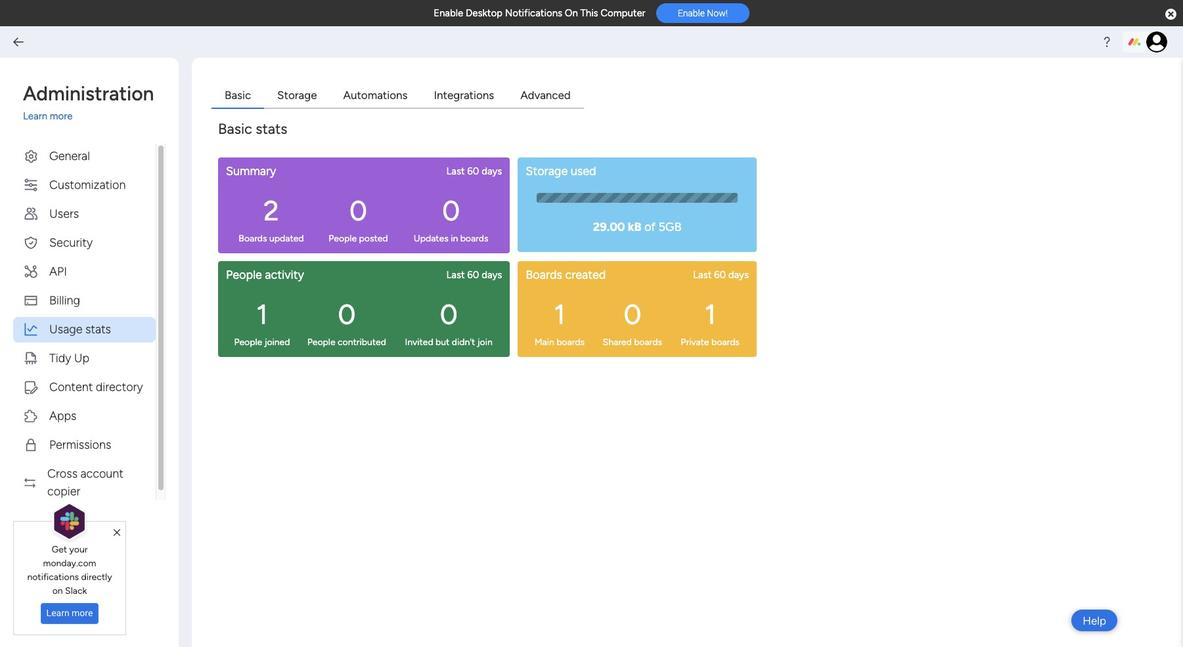 Task type: vqa. For each thing, say whether or not it's contained in the screenshot.
Collapse icon
no



Task type: locate. For each thing, give the bounding box(es) containing it.
stats down billing button
[[85, 322, 111, 337]]

people contributed
[[307, 337, 386, 348]]

1 vertical spatial storage
[[526, 164, 568, 178]]

boards right main
[[557, 337, 585, 348]]

users
[[49, 207, 79, 221]]

basic
[[225, 89, 251, 102], [218, 120, 252, 138]]

29.00
[[593, 220, 625, 234]]

apps button
[[13, 404, 156, 429]]

basic link
[[212, 84, 264, 109]]

basic down basic link
[[218, 120, 252, 138]]

2 horizontal spatial 1
[[704, 298, 716, 331]]

0 up "shared boards"
[[624, 298, 641, 331]]

boards for shared boards
[[634, 337, 662, 348]]

more down slack on the bottom left of the page
[[72, 608, 93, 619]]

summary
[[226, 164, 276, 178]]

people
[[329, 233, 357, 244], [226, 268, 262, 282], [234, 337, 262, 348], [307, 337, 335, 348]]

people for people activity
[[226, 268, 262, 282]]

basic up basic stats
[[225, 89, 251, 102]]

1 vertical spatial boards
[[526, 268, 562, 282]]

1 horizontal spatial enable
[[678, 8, 705, 19]]

0 for summary
[[349, 194, 367, 228]]

boards for private boards
[[711, 337, 740, 348]]

0
[[349, 194, 367, 228], [442, 194, 460, 228], [338, 298, 356, 331], [440, 298, 458, 331], [624, 298, 641, 331]]

1 for 0
[[256, 298, 268, 331]]

1 vertical spatial basic
[[218, 120, 252, 138]]

0 horizontal spatial 1
[[256, 298, 268, 331]]

learn down the 'on'
[[46, 608, 69, 619]]

people left posted
[[329, 233, 357, 244]]

shared
[[603, 337, 632, 348]]

main boards
[[535, 337, 585, 348]]

more inside button
[[72, 608, 93, 619]]

1 up people joined
[[256, 298, 268, 331]]

last 60 days for boards
[[446, 269, 502, 281]]

0 up invited but didn't join
[[440, 298, 458, 331]]

learn more link
[[23, 109, 166, 124]]

advanced link
[[507, 84, 584, 109]]

boards for 0
[[239, 233, 267, 244]]

0 vertical spatial stats
[[256, 120, 287, 138]]

0 horizontal spatial enable
[[434, 7, 463, 19]]

1 for 1
[[554, 298, 565, 331]]

api
[[49, 264, 67, 279]]

0 vertical spatial basic
[[225, 89, 251, 102]]

boards for main boards
[[557, 337, 585, 348]]

1 horizontal spatial 1
[[554, 298, 565, 331]]

on
[[565, 7, 578, 19]]

boards right private
[[711, 337, 740, 348]]

monday.com
[[43, 558, 96, 569]]

customization
[[49, 178, 126, 192]]

1 vertical spatial stats
[[85, 322, 111, 337]]

5gb
[[659, 220, 682, 234]]

0 horizontal spatial boards
[[239, 233, 267, 244]]

people for people posted
[[329, 233, 357, 244]]

enable left desktop
[[434, 7, 463, 19]]

advanced
[[520, 89, 571, 102]]

boards for last 60 days
[[526, 268, 562, 282]]

0 vertical spatial more
[[50, 110, 73, 122]]

learn more button
[[40, 604, 99, 625]]

more down administration on the top
[[50, 110, 73, 122]]

storage
[[277, 89, 317, 102], [526, 164, 568, 178]]

but
[[436, 337, 450, 348]]

general button
[[13, 144, 156, 169]]

shared boards
[[603, 337, 662, 348]]

2 1 from the left
[[554, 298, 565, 331]]

1
[[256, 298, 268, 331], [554, 298, 565, 331], [704, 298, 716, 331]]

security button
[[13, 230, 156, 256]]

storage up basic stats
[[277, 89, 317, 102]]

storage used
[[526, 164, 596, 178]]

content directory button
[[13, 375, 156, 400]]

days for boards created
[[482, 269, 502, 281]]

last for boards
[[446, 269, 465, 281]]

stats inside button
[[85, 322, 111, 337]]

usage
[[49, 322, 82, 337]]

permissions button
[[13, 433, 156, 458]]

0 vertical spatial learn
[[23, 110, 47, 122]]

0 up the people contributed
[[338, 298, 356, 331]]

boards left the created
[[526, 268, 562, 282]]

1 1 from the left
[[256, 298, 268, 331]]

1 up main boards
[[554, 298, 565, 331]]

billing
[[49, 293, 80, 308]]

1 up private boards
[[704, 298, 716, 331]]

boards created
[[526, 268, 606, 282]]

1 vertical spatial learn
[[46, 608, 69, 619]]

people left contributed
[[307, 337, 335, 348]]

basic for basic stats
[[218, 120, 252, 138]]

private boards
[[681, 337, 740, 348]]

directory
[[96, 380, 143, 394]]

60 for storage
[[467, 165, 479, 177]]

last 60 days for storage
[[446, 165, 502, 177]]

1 vertical spatial more
[[72, 608, 93, 619]]

dapulse close image
[[1165, 8, 1177, 21]]

60
[[467, 165, 479, 177], [467, 269, 479, 281], [714, 269, 726, 281]]

last for storage
[[446, 165, 465, 177]]

more
[[50, 110, 73, 122], [72, 608, 93, 619]]

enable left now!
[[678, 8, 705, 19]]

kb
[[628, 220, 641, 234]]

stats down storage link
[[256, 120, 287, 138]]

account
[[80, 467, 123, 481]]

boards
[[239, 233, 267, 244], [526, 268, 562, 282]]

cross
[[47, 467, 78, 481]]

boards right shared
[[634, 337, 662, 348]]

storage for storage used
[[526, 164, 568, 178]]

enable
[[434, 7, 463, 19], [678, 8, 705, 19]]

people left activity
[[226, 268, 262, 282]]

kendall parks image
[[1146, 32, 1167, 53]]

up
[[74, 351, 89, 366]]

people for people joined
[[234, 337, 262, 348]]

updates
[[414, 233, 448, 244]]

content directory
[[49, 380, 143, 394]]

last 60 days
[[446, 165, 502, 177], [446, 269, 502, 281], [693, 269, 749, 281]]

boards down the 2
[[239, 233, 267, 244]]

storage left used
[[526, 164, 568, 178]]

0 vertical spatial boards
[[239, 233, 267, 244]]

people left "joined"
[[234, 337, 262, 348]]

copier
[[47, 484, 80, 499]]

stats
[[256, 120, 287, 138], [85, 322, 111, 337]]

learn down administration on the top
[[23, 110, 47, 122]]

general
[[49, 149, 90, 163]]

posted
[[359, 233, 388, 244]]

0 horizontal spatial storage
[[277, 89, 317, 102]]

slack
[[65, 586, 87, 597]]

enable inside button
[[678, 8, 705, 19]]

1 horizontal spatial boards
[[526, 268, 562, 282]]

content
[[49, 380, 93, 394]]

learn
[[23, 110, 47, 122], [46, 608, 69, 619]]

directly
[[81, 572, 112, 583]]

0 up people posted
[[349, 194, 367, 228]]

usage stats button
[[13, 317, 156, 343]]

people for people contributed
[[307, 337, 335, 348]]

0 horizontal spatial stats
[[85, 322, 111, 337]]

boards updated
[[239, 233, 304, 244]]

joined
[[264, 337, 290, 348]]

enable desktop notifications on this computer
[[434, 7, 646, 19]]

boards right in
[[460, 233, 488, 244]]

0 vertical spatial storage
[[277, 89, 317, 102]]

1 horizontal spatial storage
[[526, 164, 568, 178]]

days
[[482, 165, 502, 177], [482, 269, 502, 281], [728, 269, 749, 281]]

integrations
[[434, 89, 494, 102]]

1 horizontal spatial stats
[[256, 120, 287, 138]]



Task type: describe. For each thing, give the bounding box(es) containing it.
people posted
[[329, 233, 388, 244]]

activity
[[265, 268, 304, 282]]

updates in boards
[[414, 233, 488, 244]]

users button
[[13, 201, 156, 227]]

storage link
[[264, 84, 330, 109]]

3 1 from the left
[[704, 298, 716, 331]]

computer
[[601, 7, 646, 19]]

tidy up button
[[13, 346, 156, 371]]

learn inside button
[[46, 608, 69, 619]]

customization button
[[13, 172, 156, 198]]

enable now!
[[678, 8, 728, 19]]

cross account copier button
[[13, 461, 156, 505]]

invited but didn't join
[[405, 337, 493, 348]]

permissions
[[49, 438, 111, 452]]

api button
[[13, 259, 156, 285]]

join
[[477, 337, 493, 348]]

stats for usage stats
[[85, 322, 111, 337]]

tidy up
[[49, 351, 89, 366]]

help image
[[1100, 35, 1113, 49]]

enable for enable desktop notifications on this computer
[[434, 7, 463, 19]]

help
[[1083, 615, 1106, 628]]

enable for enable now!
[[678, 8, 705, 19]]

in
[[451, 233, 458, 244]]

private
[[681, 337, 709, 348]]

on
[[52, 586, 63, 597]]

administration learn more
[[23, 82, 154, 122]]

back to workspace image
[[12, 35, 25, 49]]

this
[[580, 7, 598, 19]]

learn inside administration learn more
[[23, 110, 47, 122]]

60 for boards
[[467, 269, 479, 281]]

learn more
[[46, 608, 93, 619]]

didn't
[[452, 337, 475, 348]]

people activity
[[226, 268, 304, 282]]

more inside administration learn more
[[50, 110, 73, 122]]

cross account copier
[[47, 467, 123, 499]]

invited
[[405, 337, 433, 348]]

main
[[535, 337, 554, 348]]

automations
[[343, 89, 408, 102]]

days for storage used
[[482, 165, 502, 177]]

security
[[49, 236, 93, 250]]

desktop
[[466, 7, 503, 19]]

updated
[[269, 233, 304, 244]]

contributed
[[338, 337, 386, 348]]

enable now! button
[[656, 3, 749, 23]]

storage for storage
[[277, 89, 317, 102]]

2
[[264, 194, 279, 228]]

now!
[[707, 8, 728, 19]]

automations link
[[330, 84, 421, 109]]

basic stats
[[218, 120, 287, 138]]

stats for basic stats
[[256, 120, 287, 138]]

get your monday.com notifications directly on slack
[[27, 544, 112, 597]]

people joined
[[234, 337, 290, 348]]

help button
[[1072, 610, 1117, 632]]

notifications
[[27, 572, 79, 583]]

basic for basic
[[225, 89, 251, 102]]

created
[[565, 268, 606, 282]]

0 for boards created
[[624, 298, 641, 331]]

administration
[[23, 82, 154, 106]]

0 for people activity
[[338, 298, 356, 331]]

tidy
[[49, 351, 71, 366]]

your
[[69, 544, 88, 556]]

of
[[644, 220, 656, 234]]

29.00 kb of 5gb
[[593, 220, 682, 234]]

apps
[[49, 409, 76, 423]]

get
[[52, 544, 67, 556]]

usage stats
[[49, 322, 111, 337]]

integrations link
[[421, 84, 507, 109]]

notifications
[[505, 7, 562, 19]]

0 up updates in boards
[[442, 194, 460, 228]]

used
[[571, 164, 596, 178]]

billing button
[[13, 288, 156, 314]]

dapulse x slim image
[[113, 527, 120, 539]]



